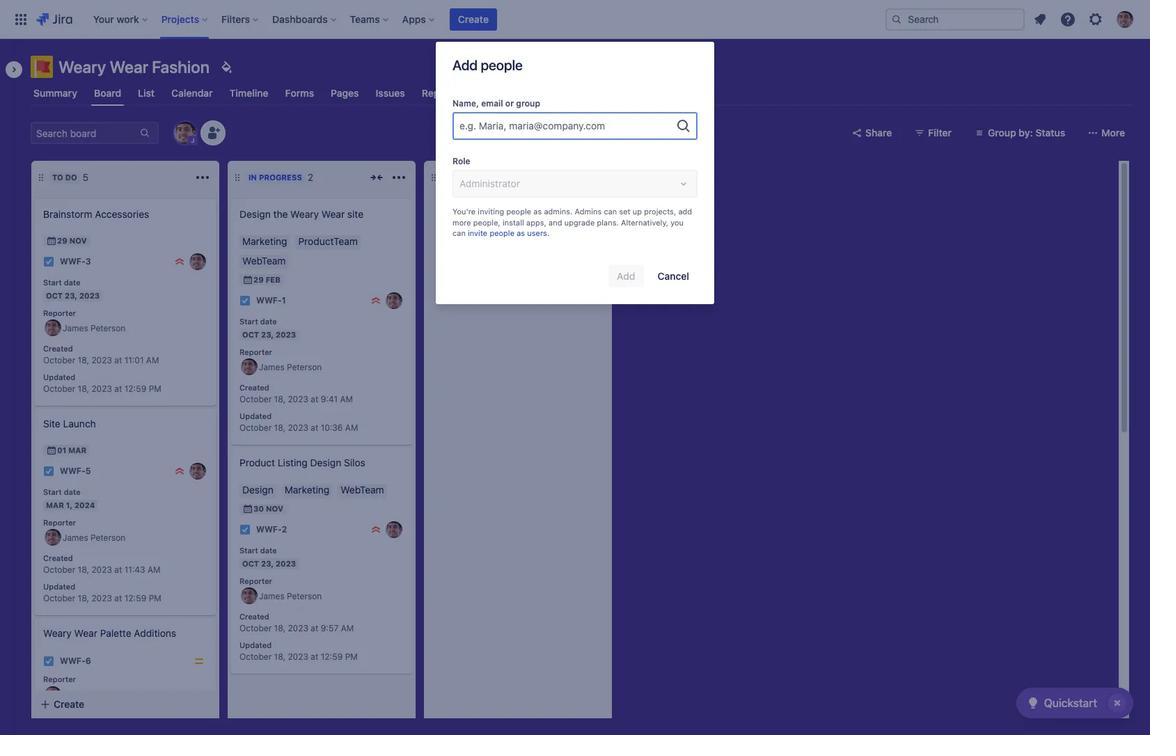 Task type: describe. For each thing, give the bounding box(es) containing it.
calendar link
[[169, 81, 216, 106]]

wwf-2 link
[[256, 524, 287, 536]]

site
[[43, 418, 60, 430]]

additions
[[134, 628, 176, 639]]

wwf-3
[[60, 257, 91, 267]]

am for october 18, 2023 at 9:41 am
[[340, 394, 353, 405]]

nov for 30 nov
[[266, 504, 283, 513]]

30 nov
[[254, 504, 283, 513]]

peterson up "created october 18, 2023 at 9:41 am"
[[287, 362, 322, 372]]

add
[[679, 207, 692, 216]]

wwf- for 1
[[256, 296, 282, 306]]

create column image
[[626, 166, 643, 183]]

0 vertical spatial 23,
[[65, 291, 77, 300]]

quickstart
[[1044, 697, 1098, 710]]

issues link
[[373, 81, 408, 106]]

users.
[[527, 229, 550, 238]]

collapse image for 0
[[565, 169, 582, 186]]

0 horizontal spatial design
[[240, 208, 271, 220]]

inviting
[[478, 207, 504, 216]]

group
[[516, 98, 540, 109]]

james peterson image down wwf-6 link
[[45, 687, 61, 703]]

peterson for james peterson image below wwf-6 link
[[91, 690, 126, 700]]

mar inside the start date mar 1, 2024
[[46, 501, 64, 510]]

created for october 18, 2023 at 9:41 am
[[240, 383, 269, 392]]

2 vertical spatial updated october 18, 2023 at 12:59 pm
[[240, 641, 358, 662]]

start down the wwf-1 link
[[240, 317, 258, 326]]

invite people as users. link
[[468, 229, 550, 238]]

29 for 29 nov
[[57, 236, 67, 245]]

wwf-6 link
[[60, 656, 91, 668]]

wwf- for 2
[[256, 525, 282, 535]]

reporter down the wwf-1 link
[[240, 347, 272, 356]]

weary wear palette additions
[[43, 628, 176, 639]]

at down created october 18, 2023 at 9:57 am
[[311, 652, 319, 662]]

wwf-1 link
[[256, 295, 286, 307]]

launch
[[63, 418, 96, 430]]

collapse image for 2
[[368, 169, 385, 186]]

created october 18, 2023 at 11:43 am
[[43, 554, 161, 575]]

start date mar 1, 2024
[[43, 488, 95, 510]]

am for october 18, 2023 at 10:36 am
[[345, 423, 358, 433]]

1,
[[66, 501, 72, 510]]

james up "created october 18, 2023 at 9:41 am"
[[259, 362, 285, 372]]

maria,
[[479, 120, 507, 132]]

do
[[65, 173, 77, 182]]

weary for weary wear fashion
[[59, 57, 106, 77]]

2 vertical spatial 12:59
[[321, 652, 343, 662]]

in progress 2
[[249, 171, 314, 183]]

start down wwf-2 link
[[240, 546, 258, 555]]

people,
[[473, 218, 501, 227]]

at inside "created october 18, 2023 at 9:41 am"
[[311, 394, 319, 405]]

product
[[240, 457, 275, 469]]

brainstorm accessories
[[43, 208, 149, 220]]

01
[[57, 446, 66, 455]]

am for october 18, 2023 at 11:01 am
[[146, 355, 159, 366]]

12:59 for site launch
[[124, 593, 146, 604]]

11:43
[[124, 565, 145, 575]]

highest image for wwf-3
[[174, 256, 185, 267]]

reports
[[422, 87, 458, 99]]

at inside the created october 18, 2023 at 11:01 am
[[114, 355, 122, 366]]

maria@company.com
[[509, 120, 605, 132]]

accessories
[[95, 208, 149, 220]]

0 vertical spatial 5
[[83, 171, 89, 183]]

date down wwf-3 link
[[64, 278, 81, 287]]

apps,
[[527, 218, 547, 227]]

silos
[[344, 457, 366, 469]]

29 february 2024 image
[[242, 274, 254, 286]]

wear for weary wear palette additions
[[74, 628, 97, 639]]

1 vertical spatial 5
[[85, 466, 91, 477]]

create inside "primary" element
[[458, 13, 489, 25]]

peterson for james peterson image underneath the start date mar 1, 2024
[[91, 533, 126, 543]]

to do 5
[[52, 171, 89, 183]]

at down the created october 18, 2023 at 11:01 am
[[114, 384, 122, 394]]

11:01
[[124, 355, 144, 366]]

peterson up the created october 18, 2023 at 11:01 am
[[91, 323, 126, 333]]

check image
[[1025, 695, 1042, 712]]

29 february 2024 image
[[242, 274, 254, 286]]

reports link
[[419, 81, 461, 106]]

created october 18, 2023 at 11:01 am
[[43, 344, 159, 366]]

2023 down 1
[[276, 330, 296, 339]]

add people
[[453, 57, 523, 73]]

summary
[[33, 87, 77, 99]]

3
[[85, 257, 91, 267]]

6
[[85, 656, 91, 667]]

email
[[481, 98, 503, 109]]

wwf-5 link
[[60, 466, 91, 477]]

more
[[453, 218, 471, 227]]

cancel button
[[649, 265, 698, 288]]

admins
[[575, 207, 602, 216]]

as inside you're inviting people as admins. admins can set up projects, add more people, install apps, and upgrade plans. alternatively, you can
[[534, 207, 542, 216]]

install
[[503, 218, 524, 227]]

role
[[453, 156, 471, 166]]

18, inside "created october 18, 2023 at 9:41 am"
[[274, 394, 286, 405]]

task image for wwf-6
[[43, 656, 54, 667]]

james for james peterson image underneath the start date mar 1, 2024
[[63, 533, 88, 543]]

oct for design
[[242, 330, 259, 339]]

wwf- for 5
[[60, 466, 85, 477]]

1 vertical spatial weary
[[291, 208, 319, 220]]

30 november 2023 image
[[242, 504, 254, 515]]

james up the created october 18, 2023 at 11:01 am
[[63, 323, 88, 333]]

0 horizontal spatial create button
[[31, 692, 219, 717]]

task image for wwf-5
[[43, 466, 54, 477]]

you're
[[453, 207, 476, 216]]

date down wwf-2 link
[[260, 546, 277, 555]]

list
[[138, 87, 155, 99]]

at up palette
[[114, 593, 122, 604]]

at inside 'updated october 18, 2023 at 10:36 am'
[[311, 423, 319, 433]]

Search board text field
[[32, 123, 138, 143]]

0 vertical spatial mar
[[68, 446, 86, 455]]

wwf- for 6
[[60, 656, 85, 667]]

2023 down wwf-2 link
[[276, 559, 296, 568]]

am for october 18, 2023 at 11:43 am
[[148, 565, 161, 575]]

done
[[445, 173, 468, 182]]

18, inside 'updated october 18, 2023 at 10:36 am'
[[274, 423, 286, 433]]

updated october 18, 2023 at 12:59 pm for accessories
[[43, 373, 161, 394]]

palette
[[100, 628, 131, 639]]

wwf-2
[[256, 525, 287, 535]]

search image
[[891, 14, 903, 25]]

quickstart button
[[1017, 688, 1134, 719]]

wwf-5
[[60, 466, 91, 477]]

task image for wwf-2
[[240, 524, 251, 536]]

2023 down created october 18, 2023 at 9:57 am
[[288, 652, 309, 662]]

1
[[282, 296, 286, 306]]

people for add people
[[481, 57, 523, 73]]

Search field
[[886, 8, 1025, 30]]

summary link
[[31, 81, 80, 106]]

feb
[[266, 275, 281, 284]]

the
[[273, 208, 288, 220]]

updated october 18, 2023 at 12:59 pm for launch
[[43, 582, 161, 604]]

01 march 2024 image
[[46, 445, 57, 456]]

or
[[506, 98, 514, 109]]

updated down created october 18, 2023 at 11:43 am
[[43, 582, 75, 591]]

design the weary wear site
[[240, 208, 364, 220]]

start down wwf-3 link
[[43, 278, 62, 287]]

30
[[254, 504, 264, 513]]

wwf-1
[[256, 296, 286, 306]]

at inside created october 18, 2023 at 11:43 am
[[114, 565, 122, 575]]

Name, email or group text field
[[608, 119, 666, 133]]

created for october 18, 2023 at 9:57 am
[[240, 612, 269, 622]]

2023 inside 'updated october 18, 2023 at 10:36 am'
[[288, 423, 309, 433]]

pages link
[[328, 81, 362, 106]]

created october 18, 2023 at 9:41 am
[[240, 383, 353, 405]]

9:57
[[321, 623, 339, 634]]

updated up site
[[43, 373, 75, 382]]

10:36
[[321, 423, 343, 433]]

timeline link
[[227, 81, 271, 106]]

create banner
[[0, 0, 1151, 39]]

upgrade
[[565, 218, 595, 227]]

october inside created october 18, 2023 at 11:43 am
[[43, 565, 75, 575]]

29 feb
[[254, 275, 281, 284]]

wwf-6
[[60, 656, 91, 667]]



Task type: vqa. For each thing, say whether or not it's contained in the screenshot.
issue type schemes
no



Task type: locate. For each thing, give the bounding box(es) containing it.
people up install
[[507, 207, 531, 216]]

1 vertical spatial create
[[54, 699, 84, 710]]

admins.
[[544, 207, 573, 216]]

wear left site
[[322, 208, 345, 220]]

am inside the created october 18, 2023 at 11:01 am
[[146, 355, 159, 366]]

medium image
[[194, 656, 205, 667]]

1 vertical spatial create button
[[31, 692, 219, 717]]

23, down wwf-2 link
[[261, 559, 274, 568]]

create button
[[450, 8, 497, 30], [31, 692, 219, 717]]

12:59 down 11:01
[[124, 384, 146, 394]]

highest image
[[174, 466, 185, 477], [371, 524, 382, 536]]

am right 11:01
[[146, 355, 159, 366]]

wear up the list
[[110, 57, 148, 77]]

created for october 18, 2023 at 11:43 am
[[43, 554, 73, 563]]

pm down created october 18, 2023 at 9:57 am
[[345, 652, 358, 662]]

wwf- down '29 feb'
[[256, 296, 282, 306]]

at left 11:01
[[114, 355, 122, 366]]

1 vertical spatial task image
[[240, 524, 251, 536]]

am inside "created october 18, 2023 at 9:41 am"
[[340, 394, 353, 405]]

1 horizontal spatial task image
[[240, 524, 251, 536]]

forms link
[[282, 81, 317, 106]]

0 vertical spatial nov
[[69, 236, 87, 245]]

0 horizontal spatial create
[[54, 699, 84, 710]]

task image down 01 march 2024 icon
[[43, 466, 54, 477]]

1 vertical spatial 2
[[282, 525, 287, 535]]

to
[[52, 173, 63, 182]]

0 horizontal spatial mar
[[46, 501, 64, 510]]

at left the 9:57
[[311, 623, 319, 634]]

james peterson up created october 18, 2023 at 9:57 am
[[259, 591, 322, 602]]

am right 10:36
[[345, 423, 358, 433]]

projects,
[[644, 207, 676, 216]]

0 horizontal spatial as
[[517, 229, 525, 238]]

2023 inside the created october 18, 2023 at 11:01 am
[[91, 355, 112, 366]]

0 vertical spatial oct
[[46, 291, 63, 300]]

october
[[43, 355, 75, 366], [43, 384, 75, 394], [240, 394, 272, 405], [240, 423, 272, 433], [43, 565, 75, 575], [43, 593, 75, 604], [240, 623, 272, 634], [240, 652, 272, 662]]

start date oct 23, 2023 down wwf-3 link
[[43, 278, 100, 300]]

2023 left 11:01
[[91, 355, 112, 366]]

pages
[[331, 87, 359, 99]]

october inside "created october 18, 2023 at 9:41 am"
[[240, 394, 272, 405]]

highest image for wwf-2
[[371, 524, 382, 536]]

primary element
[[8, 0, 886, 39]]

peterson up created october 18, 2023 at 9:57 am
[[287, 591, 322, 602]]

2023 inside "created october 18, 2023 at 9:41 am"
[[288, 394, 309, 405]]

18, inside the created october 18, 2023 at 11:01 am
[[78, 355, 89, 366]]

1 vertical spatial wear
[[322, 208, 345, 220]]

tab list containing board
[[22, 81, 1142, 106]]

people for invite people as users.
[[490, 229, 515, 238]]

2023 inside created october 18, 2023 at 9:57 am
[[288, 623, 309, 634]]

0 vertical spatial design
[[240, 208, 271, 220]]

0 vertical spatial as
[[534, 207, 542, 216]]

created inside created october 18, 2023 at 11:43 am
[[43, 554, 73, 563]]

e.g.
[[460, 120, 476, 132]]

1 vertical spatial mar
[[46, 501, 64, 510]]

list link
[[135, 81, 157, 106]]

23, down the wwf-1 link
[[261, 330, 274, 339]]

mar
[[68, 446, 86, 455], [46, 501, 64, 510]]

0 vertical spatial updated october 18, 2023 at 12:59 pm
[[43, 373, 161, 394]]

at inside created october 18, 2023 at 9:57 am
[[311, 623, 319, 634]]

0 vertical spatial start date oct 23, 2023
[[43, 278, 100, 300]]

collapse image
[[368, 169, 385, 186], [565, 169, 582, 186]]

18, inside created october 18, 2023 at 11:43 am
[[78, 565, 89, 575]]

task image left wwf-3 link
[[43, 256, 54, 267]]

pm for brainstorm accessories
[[149, 384, 161, 394]]

1 vertical spatial can
[[453, 229, 466, 238]]

0 vertical spatial wear
[[110, 57, 148, 77]]

start inside the start date mar 1, 2024
[[43, 488, 62, 497]]

task image
[[240, 295, 251, 306], [43, 466, 54, 477], [43, 656, 54, 667]]

brainstorm
[[43, 208, 92, 220]]

2 vertical spatial 23,
[[261, 559, 274, 568]]

1 horizontal spatial collapse image
[[565, 169, 582, 186]]

0 horizontal spatial 2
[[282, 525, 287, 535]]

oct
[[46, 291, 63, 300], [242, 330, 259, 339], [242, 559, 259, 568]]

start date oct 23, 2023 down wwf-2 link
[[240, 546, 296, 568]]

2 vertical spatial wear
[[74, 628, 97, 639]]

1 horizontal spatial 2
[[308, 171, 314, 183]]

0
[[473, 171, 479, 183]]

0 vertical spatial people
[[481, 57, 523, 73]]

james down wwf-6 link
[[63, 690, 88, 700]]

5 right do
[[83, 171, 89, 183]]

people inside you're inviting people as admins. admins can set up projects, add more people, install apps, and upgrade plans. alternatively, you can
[[507, 207, 531, 216]]

james peterson image up created october 18, 2023 at 9:57 am
[[241, 588, 258, 605]]

highest image for wwf-5
[[174, 466, 185, 477]]

1 horizontal spatial can
[[604, 207, 617, 216]]

create button up the add
[[450, 8, 497, 30]]

peterson for james peterson image above created october 18, 2023 at 9:57 am
[[287, 591, 322, 602]]

23, down wwf-3 link
[[65, 291, 77, 300]]

cancel
[[658, 270, 689, 282]]

2 horizontal spatial wear
[[322, 208, 345, 220]]

as up "apps,"
[[534, 207, 542, 216]]

people
[[481, 57, 523, 73], [507, 207, 531, 216], [490, 229, 515, 238]]

0 vertical spatial 2
[[308, 171, 314, 183]]

2 vertical spatial oct
[[242, 559, 259, 568]]

1 vertical spatial pm
[[149, 593, 161, 604]]

october inside the created october 18, 2023 at 11:01 am
[[43, 355, 75, 366]]

as down install
[[517, 229, 525, 238]]

12:59 down the 9:57
[[321, 652, 343, 662]]

18, up launch
[[78, 384, 89, 394]]

design
[[240, 208, 271, 220], [310, 457, 341, 469]]

october inside 'updated october 18, 2023 at 10:36 am'
[[240, 423, 272, 433]]

date down the wwf-1 link
[[260, 317, 277, 326]]

fashion
[[152, 57, 210, 77]]

0 vertical spatial 12:59
[[124, 384, 146, 394]]

weary wear fashion
[[59, 57, 210, 77]]

james peterson
[[63, 323, 126, 333], [259, 362, 322, 372], [63, 533, 126, 543], [259, 591, 322, 602], [63, 690, 126, 700]]

peterson
[[91, 323, 126, 333], [287, 362, 322, 372], [91, 533, 126, 543], [287, 591, 322, 602], [91, 690, 126, 700]]

james peterson up created october 18, 2023 at 11:43 am
[[63, 533, 126, 543]]

updated october 18, 2023 at 12:59 pm down the created october 18, 2023 at 11:01 am
[[43, 373, 161, 394]]

1 vertical spatial as
[[517, 229, 525, 238]]

1 horizontal spatial nov
[[266, 504, 283, 513]]

2023 down created october 18, 2023 at 11:43 am
[[91, 593, 112, 604]]

task image down 30 november 2023 icon in the bottom of the page
[[240, 524, 251, 536]]

0 vertical spatial task image
[[240, 295, 251, 306]]

plans.
[[597, 218, 619, 227]]

created
[[43, 344, 73, 353], [240, 383, 269, 392], [43, 554, 73, 563], [240, 612, 269, 622], [43, 711, 73, 720]]

0 vertical spatial task image
[[43, 256, 54, 267]]

wwf- for 3
[[60, 257, 85, 267]]

add people image
[[205, 125, 221, 141]]

1 vertical spatial 23,
[[261, 330, 274, 339]]

2
[[308, 171, 314, 183], [282, 525, 287, 535]]

date
[[64, 278, 81, 287], [260, 317, 277, 326], [64, 488, 81, 497], [260, 546, 277, 555]]

weary
[[59, 57, 106, 77], [291, 208, 319, 220], [43, 628, 72, 639]]

issues
[[376, 87, 405, 99]]

weary right the
[[291, 208, 319, 220]]

task image for wwf-3
[[43, 256, 54, 267]]

0 vertical spatial pm
[[149, 384, 161, 394]]

1 vertical spatial updated october 18, 2023 at 12:59 pm
[[43, 582, 161, 604]]

james peterson image left product at the left bottom of the page
[[189, 463, 206, 480]]

wear for weary wear fashion
[[110, 57, 148, 77]]

am inside 'updated october 18, 2023 at 10:36 am'
[[345, 423, 358, 433]]

2023 down '3'
[[79, 291, 100, 300]]

wwf- down weary wear palette additions
[[60, 656, 85, 667]]

18, left 11:01
[[78, 355, 89, 366]]

mar left 1,
[[46, 501, 64, 510]]

wear
[[110, 57, 148, 77], [322, 208, 345, 220], [74, 628, 97, 639]]

0 horizontal spatial can
[[453, 229, 466, 238]]

reporter down 1,
[[43, 518, 76, 527]]

updated inside 'updated october 18, 2023 at 10:36 am'
[[240, 412, 272, 421]]

updated down created october 18, 2023 at 9:57 am
[[240, 641, 272, 650]]

wwf- down 30 nov
[[256, 525, 282, 535]]

2 vertical spatial task image
[[43, 656, 54, 667]]

jira image
[[36, 11, 72, 28], [36, 11, 72, 28]]

create button inside "primary" element
[[450, 8, 497, 30]]

2023 inside created october 18, 2023 at 11:43 am
[[91, 565, 112, 575]]

2 vertical spatial pm
[[345, 652, 358, 662]]

and
[[549, 218, 562, 227]]

task image down 29 february 2024 image
[[240, 295, 251, 306]]

people right the add
[[481, 57, 523, 73]]

board
[[94, 87, 121, 99]]

james peterson image down the start date mar 1, 2024
[[45, 530, 61, 546]]

wwf- down 01 mar
[[60, 466, 85, 477]]

updated october 18, 2023 at 12:59 pm down created october 18, 2023 at 11:43 am
[[43, 582, 161, 604]]

start
[[43, 278, 62, 287], [240, 317, 258, 326], [43, 488, 62, 497], [240, 546, 258, 555]]

0 horizontal spatial collapse image
[[368, 169, 385, 186]]

in
[[249, 173, 257, 182]]

2023 up 'updated october 18, 2023 at 10:36 am'
[[288, 394, 309, 405]]

18, up 'updated october 18, 2023 at 10:36 am'
[[274, 394, 286, 405]]

up
[[633, 207, 642, 216]]

highest image
[[174, 256, 185, 267], [371, 295, 382, 306]]

reporter down wwf-3 link
[[43, 308, 76, 317]]

alternatively,
[[621, 218, 669, 227]]

23,
[[65, 291, 77, 300], [261, 330, 274, 339], [261, 559, 274, 568]]

nov right 30
[[266, 504, 283, 513]]

1 vertical spatial task image
[[43, 466, 54, 477]]

2023 left 11:43
[[91, 565, 112, 575]]

timeline
[[230, 87, 269, 99]]

pm for site launch
[[149, 593, 161, 604]]

date inside the start date mar 1, 2024
[[64, 488, 81, 497]]

task image left wwf-6 link
[[43, 656, 54, 667]]

james down 1,
[[63, 533, 88, 543]]

2023 left the 9:57
[[288, 623, 309, 634]]

29
[[57, 236, 67, 245], [254, 275, 264, 284]]

12:59 down 11:43
[[124, 593, 146, 604]]

2 right the progress
[[308, 171, 314, 183]]

site launch
[[43, 418, 96, 430]]

2023 down the created october 18, 2023 at 11:01 am
[[91, 384, 112, 394]]

created for october 18, 2023 at 11:01 am
[[43, 344, 73, 353]]

1 horizontal spatial wear
[[110, 57, 148, 77]]

start down wwf-5 link
[[43, 488, 62, 497]]

1 horizontal spatial design
[[310, 457, 341, 469]]

2 vertical spatial start date oct 23, 2023
[[240, 546, 296, 568]]

design left silos
[[310, 457, 341, 469]]

2024
[[74, 501, 95, 510]]

can up plans.
[[604, 207, 617, 216]]

18, up listing
[[274, 423, 286, 433]]

created october 18, 2023 at 9:57 am
[[240, 612, 354, 634]]

can
[[604, 207, 617, 216], [453, 229, 466, 238]]

nov for 29 nov
[[69, 236, 87, 245]]

task image for wwf-1
[[240, 295, 251, 306]]

start date oct 23, 2023 down the wwf-1 link
[[240, 317, 296, 339]]

1 vertical spatial people
[[507, 207, 531, 216]]

pm
[[149, 384, 161, 394], [149, 593, 161, 604], [345, 652, 358, 662]]

wwf-3 link
[[60, 256, 91, 268]]

0 vertical spatial 29
[[57, 236, 67, 245]]

2 collapse image from the left
[[565, 169, 582, 186]]

1 horizontal spatial create
[[458, 13, 489, 25]]

1 vertical spatial design
[[310, 457, 341, 469]]

1 collapse image from the left
[[368, 169, 385, 186]]

5
[[83, 171, 89, 183], [85, 466, 91, 477]]

james peterson image
[[189, 463, 206, 480], [45, 530, 61, 546], [241, 588, 258, 605], [45, 687, 61, 703]]

updated october 18, 2023 at 10:36 am
[[240, 412, 358, 433]]

am for october 18, 2023 at 9:57 am
[[341, 623, 354, 634]]

9:41
[[321, 394, 338, 405]]

name,
[[453, 98, 479, 109]]

listing
[[278, 457, 308, 469]]

oct down wwf-3 link
[[46, 291, 63, 300]]

reporter down wwf-2 link
[[240, 576, 272, 586]]

0 horizontal spatial wear
[[74, 628, 97, 639]]

01 mar
[[57, 446, 86, 455]]

1 vertical spatial highest image
[[371, 524, 382, 536]]

0 horizontal spatial task image
[[43, 256, 54, 267]]

0 horizontal spatial 29
[[57, 236, 67, 245]]

1 horizontal spatial create button
[[450, 8, 497, 30]]

0 vertical spatial can
[[604, 207, 617, 216]]

created inside "created october 18, 2023 at 9:41 am"
[[240, 383, 269, 392]]

created inside the created october 18, 2023 at 11:01 am
[[43, 344, 73, 353]]

set
[[619, 207, 631, 216]]

1 vertical spatial oct
[[242, 330, 259, 339]]

nov up wwf-3
[[69, 236, 87, 245]]

add
[[453, 57, 478, 73]]

am
[[146, 355, 159, 366], [340, 394, 353, 405], [345, 423, 358, 433], [148, 565, 161, 575], [341, 623, 354, 634]]

weary up the board
[[59, 57, 106, 77]]

james peterson down 6
[[63, 690, 126, 700]]

am inside created october 18, 2023 at 9:57 am
[[341, 623, 354, 634]]

james peterson image
[[174, 122, 196, 144], [189, 254, 206, 270], [386, 293, 403, 309], [45, 320, 61, 337], [241, 359, 258, 376], [386, 522, 403, 538]]

wear up 6
[[74, 628, 97, 639]]

october inside created october 18, 2023 at 9:57 am
[[240, 623, 272, 634]]

5 down 01 mar
[[85, 466, 91, 477]]

2 down 30 nov
[[282, 525, 287, 535]]

james peterson up "created october 18, 2023 at 9:41 am"
[[259, 362, 322, 372]]

1 horizontal spatial as
[[534, 207, 542, 216]]

james for james peterson image above created october 18, 2023 at 9:57 am
[[259, 591, 285, 602]]

2023
[[79, 291, 100, 300], [276, 330, 296, 339], [91, 355, 112, 366], [91, 384, 112, 394], [288, 394, 309, 405], [288, 423, 309, 433], [276, 559, 296, 568], [91, 565, 112, 575], [91, 593, 112, 604], [288, 623, 309, 634], [288, 652, 309, 662]]

1 horizontal spatial highest image
[[371, 524, 382, 536]]

start date oct 23, 2023 for design
[[240, 317, 296, 339]]

1 vertical spatial nov
[[266, 504, 283, 513]]

at
[[114, 355, 122, 366], [114, 384, 122, 394], [311, 394, 319, 405], [311, 423, 319, 433], [114, 565, 122, 575], [114, 593, 122, 604], [311, 623, 319, 634], [311, 652, 319, 662]]

0 vertical spatial highest image
[[174, 466, 185, 477]]

1 vertical spatial 12:59
[[124, 593, 146, 604]]

dismiss quickstart image
[[1107, 692, 1129, 715]]

can down more at the top of the page
[[453, 229, 466, 238]]

18, down created october 18, 2023 at 11:43 am
[[78, 593, 89, 604]]

site
[[347, 208, 364, 220]]

add people dialog
[[436, 42, 715, 304]]

at left 9:41
[[311, 394, 319, 405]]

01 march 2024 image
[[46, 445, 57, 456]]

30 november 2023 image
[[242, 504, 254, 515]]

29 nov
[[57, 236, 87, 245]]

highest image for wwf-1
[[371, 295, 382, 306]]

create
[[458, 13, 489, 25], [54, 699, 84, 710]]

29 november 2023 image
[[46, 235, 57, 247], [46, 235, 57, 247]]

12:59
[[124, 384, 146, 394], [124, 593, 146, 604], [321, 652, 343, 662]]

create up the add
[[458, 13, 489, 25]]

0 vertical spatial create button
[[450, 8, 497, 30]]

oct down wwf-2 link
[[242, 559, 259, 568]]

start date oct 23, 2023 for product
[[240, 546, 296, 568]]

0 horizontal spatial nov
[[69, 236, 87, 245]]

18, inside created october 18, 2023 at 9:57 am
[[274, 623, 286, 634]]

james peterson up the created october 18, 2023 at 11:01 am
[[63, 323, 126, 333]]

progress
[[259, 173, 302, 182]]

0 vertical spatial create
[[458, 13, 489, 25]]

oct for product
[[242, 559, 259, 568]]

james
[[63, 323, 88, 333], [259, 362, 285, 372], [63, 533, 88, 543], [259, 591, 285, 602], [63, 690, 88, 700]]

people down install
[[490, 229, 515, 238]]

1 vertical spatial 29
[[254, 275, 264, 284]]

29 for 29 feb
[[254, 275, 264, 284]]

invite people as users.
[[468, 229, 550, 238]]

23, for design
[[261, 330, 274, 339]]

1 horizontal spatial highest image
[[371, 295, 382, 306]]

tab list
[[22, 81, 1142, 106]]

0 horizontal spatial highest image
[[174, 256, 185, 267]]

james for james peterson image below wwf-6 link
[[63, 690, 88, 700]]

am inside created october 18, 2023 at 11:43 am
[[148, 565, 161, 575]]

name, email or group
[[453, 98, 540, 109]]

2 vertical spatial weary
[[43, 628, 72, 639]]

23, for product
[[261, 559, 274, 568]]

forms
[[285, 87, 314, 99]]

2023 left 10:36
[[288, 423, 309, 433]]

1 horizontal spatial mar
[[68, 446, 86, 455]]

1 vertical spatial start date oct 23, 2023
[[240, 317, 296, 339]]

reporter
[[43, 308, 76, 317], [240, 347, 272, 356], [43, 518, 76, 527], [240, 576, 272, 586], [43, 675, 76, 684]]

design left the
[[240, 208, 271, 220]]

0 vertical spatial highest image
[[174, 256, 185, 267]]

date up 1,
[[64, 488, 81, 497]]

12:59 for brainstorm accessories
[[124, 384, 146, 394]]

weary for weary wear palette additions
[[43, 628, 72, 639]]

1 vertical spatial highest image
[[371, 295, 382, 306]]

at left 11:43
[[114, 565, 122, 575]]

2 vertical spatial people
[[490, 229, 515, 238]]

e.g. maria, maria@company.com
[[460, 120, 605, 132]]

29 left 'feb'
[[254, 275, 264, 284]]

task image
[[43, 256, 54, 267], [240, 524, 251, 536]]

product listing design silos
[[240, 457, 366, 469]]

created inside created october 18, 2023 at 9:57 am
[[240, 612, 269, 622]]

0 horizontal spatial highest image
[[174, 466, 185, 477]]

am right the 9:57
[[341, 623, 354, 634]]

create button down 6
[[31, 692, 219, 717]]

18, down created october 18, 2023 at 9:57 am
[[274, 652, 286, 662]]

calendar
[[171, 87, 213, 99]]

reporter down wwf-6 link
[[43, 675, 76, 684]]

0 vertical spatial weary
[[59, 57, 106, 77]]

1 horizontal spatial 29
[[254, 275, 264, 284]]



